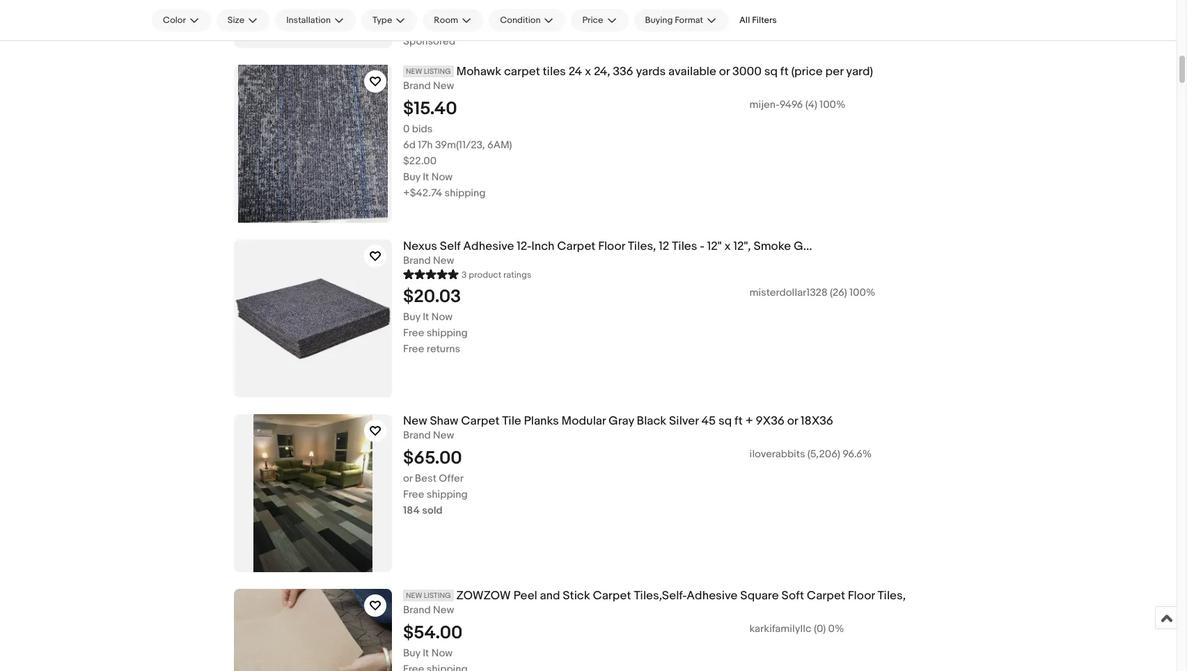 Task type: vqa. For each thing, say whether or not it's contained in the screenshot.
like to the top
no



Task type: locate. For each thing, give the bounding box(es) containing it.
2 now from the top
[[431, 310, 453, 324]]

1 horizontal spatial tiles,
[[878, 589, 906, 603]]

black
[[637, 414, 666, 428]]

2 listing from the top
[[424, 591, 451, 600]]

10%
[[455, 12, 475, 25]]

or right 9x36
[[787, 414, 798, 428]]

listing down sponsored
[[424, 67, 451, 76]]

mohawk carpet tiles 24 x 24, 336 yards available or 3000 sq ft (price per yard) image
[[234, 65, 392, 223]]

100% right (26)
[[850, 286, 875, 299]]

$54.00
[[403, 622, 463, 644]]

offer
[[439, 472, 464, 485]]

brand
[[403, 79, 431, 92], [403, 254, 431, 267], [403, 429, 431, 442], [403, 604, 431, 617]]

2 vertical spatial shipping
[[427, 488, 468, 501]]

sq
[[764, 65, 778, 79], [719, 414, 732, 428]]

up
[[429, 12, 441, 25]]

or
[[719, 65, 730, 79], [787, 414, 798, 428], [403, 472, 413, 485]]

0 vertical spatial or
[[719, 65, 730, 79]]

0 horizontal spatial x
[[585, 65, 591, 79]]

color button
[[152, 9, 211, 31]]

1 free from the top
[[403, 326, 424, 340]]

nexus
[[403, 240, 437, 253]]

1 it from the top
[[423, 170, 429, 184]]

336
[[613, 65, 633, 79]]

1 buy from the top
[[403, 170, 421, 184]]

adhesive inside the new listing zowzow peel and stick carpet tiles,self-adhesive square soft carpet floor tiles, brand new
[[687, 589, 738, 603]]

3 now from the top
[[431, 647, 453, 660]]

karkifamilyllc
[[750, 622, 812, 636]]

buy down $54.00
[[403, 647, 421, 660]]

now down $20.03
[[431, 310, 453, 324]]

1 horizontal spatial x
[[725, 240, 731, 253]]

it down $20.03
[[423, 310, 429, 324]]

1 horizontal spatial or
[[719, 65, 730, 79]]

now for $54.00
[[431, 647, 453, 660]]

x right 24
[[585, 65, 591, 79]]

save up to 10% when you buy more
[[403, 12, 569, 25]]

price button
[[571, 9, 628, 31]]

1 horizontal spatial ft
[[780, 65, 789, 79]]

3 brand from the top
[[403, 429, 431, 442]]

floor left "12"
[[598, 240, 625, 253]]

or inside $65.00 or best offer free shipping 184 sold
[[403, 472, 413, 485]]

to
[[443, 12, 453, 25]]

it inside the $54.00 buy it now
[[423, 647, 429, 660]]

tiles
[[543, 65, 566, 79]]

shipping down offer
[[427, 488, 468, 501]]

1 horizontal spatial floor
[[848, 589, 875, 603]]

mohawk
[[457, 65, 501, 79]]

1 vertical spatial x
[[725, 240, 731, 253]]

room button
[[423, 9, 483, 31]]

$54.00 buy it now
[[403, 622, 463, 660]]

shipping up returns
[[427, 326, 468, 340]]

0 vertical spatial it
[[423, 170, 429, 184]]

buy for $20.03
[[403, 310, 421, 324]]

0 vertical spatial free
[[403, 326, 424, 340]]

1 vertical spatial listing
[[424, 591, 451, 600]]

1 horizontal spatial adhesive
[[687, 589, 738, 603]]

1 vertical spatial now
[[431, 310, 453, 324]]

peel
[[514, 589, 537, 603]]

or left best
[[403, 472, 413, 485]]

(11/23,
[[456, 138, 485, 152]]

0 horizontal spatial tiles,
[[628, 240, 656, 253]]

listing up $54.00
[[424, 591, 451, 600]]

tile
[[502, 414, 521, 428]]

9496
[[780, 98, 803, 111]]

floor inside nexus self adhesive 12-inch carpet floor tiles, 12 tiles - 12" x 12", smoke g... brand new
[[598, 240, 625, 253]]

0 horizontal spatial floor
[[598, 240, 625, 253]]

1 vertical spatial 100%
[[850, 286, 875, 299]]

0 vertical spatial sq
[[764, 65, 778, 79]]

or inside new shaw carpet tile planks modular gray black silver 45 sq ft + 9x36 or 18x36 brand new
[[787, 414, 798, 428]]

shipping inside $65.00 or best offer free shipping 184 sold
[[427, 488, 468, 501]]

$65.00 or best offer free shipping 184 sold
[[403, 448, 468, 517]]

3 product ratings link
[[403, 267, 532, 280]]

2 vertical spatial now
[[431, 647, 453, 660]]

0 horizontal spatial or
[[403, 472, 413, 485]]

0 vertical spatial 100%
[[820, 98, 846, 111]]

0 vertical spatial tiles,
[[628, 240, 656, 253]]

it inside $20.03 buy it now free shipping free returns
[[423, 310, 429, 324]]

buy down $22.00
[[403, 170, 421, 184]]

free up the 184
[[403, 488, 424, 501]]

$20.03
[[403, 286, 461, 308]]

floor inside the new listing zowzow peel and stick carpet tiles,self-adhesive square soft carpet floor tiles, brand new
[[848, 589, 875, 603]]

nexus self adhesive 12-inch carpet floor tiles, 12 tiles - 12" x 12", smoke g... link
[[403, 240, 1096, 254]]

free left returns
[[403, 342, 424, 356]]

listing inside the new listing zowzow peel and stick carpet tiles,self-adhesive square soft carpet floor tiles, brand new
[[424, 591, 451, 600]]

ft
[[780, 65, 789, 79], [735, 414, 743, 428]]

1 brand from the top
[[403, 79, 431, 92]]

floor
[[598, 240, 625, 253], [848, 589, 875, 603]]

0 vertical spatial x
[[585, 65, 591, 79]]

100%
[[820, 98, 846, 111], [850, 286, 875, 299]]

inch
[[531, 240, 555, 253]]

3 product ratings
[[462, 269, 532, 280]]

0 horizontal spatial 100%
[[820, 98, 846, 111]]

2 brand from the top
[[403, 254, 431, 267]]

buy for $54.00
[[403, 647, 421, 660]]

shipping right the +$42.74
[[445, 186, 486, 200]]

x right 12"
[[725, 240, 731, 253]]

free down $20.03
[[403, 326, 424, 340]]

condition button
[[489, 9, 566, 31]]

shipping inside $20.03 buy it now free shipping free returns
[[427, 326, 468, 340]]

carpet
[[557, 240, 596, 253], [461, 414, 500, 428], [593, 589, 631, 603], [807, 589, 845, 603]]

0 vertical spatial ft
[[780, 65, 789, 79]]

bids
[[412, 122, 433, 136]]

(26)
[[830, 286, 847, 299]]

adhesive up product
[[463, 240, 514, 253]]

ratings
[[504, 269, 532, 280]]

carpet right the inch
[[557, 240, 596, 253]]

brand inside new listing mohawk carpet tiles 24 x 24, 336 yards available or 3000 sq ft (price per yard) brand new
[[403, 79, 431, 92]]

(4)
[[805, 98, 817, 111]]

0 horizontal spatial ft
[[735, 414, 743, 428]]

iloverabbits
[[750, 448, 805, 461]]

12
[[659, 240, 669, 253]]

1 vertical spatial free
[[403, 342, 424, 356]]

0 vertical spatial listing
[[424, 67, 451, 76]]

2 vertical spatial buy
[[403, 647, 421, 660]]

1 vertical spatial floor
[[848, 589, 875, 603]]

2 vertical spatial free
[[403, 488, 424, 501]]

ft left +
[[735, 414, 743, 428]]

buy inside $15.40 0 bids 6d 17h 39m (11/23, 6am) $22.00 buy it now +$42.74 shipping
[[403, 170, 421, 184]]

room
[[434, 15, 458, 26]]

2 vertical spatial or
[[403, 472, 413, 485]]

brand down nexus at left top
[[403, 254, 431, 267]]

carpet
[[504, 65, 540, 79]]

free for $65.00
[[403, 488, 424, 501]]

all
[[740, 15, 750, 26]]

6d
[[403, 138, 416, 152]]

or left 3000
[[719, 65, 730, 79]]

now inside the $54.00 buy it now
[[431, 647, 453, 660]]

2 vertical spatial it
[[423, 647, 429, 660]]

2 it from the top
[[423, 310, 429, 324]]

x
[[585, 65, 591, 79], [725, 240, 731, 253]]

buy down $20.03
[[403, 310, 421, 324]]

it down $54.00
[[423, 647, 429, 660]]

0 vertical spatial floor
[[598, 240, 625, 253]]

0 vertical spatial shipping
[[445, 186, 486, 200]]

smoke
[[754, 240, 791, 253]]

1 vertical spatial it
[[423, 310, 429, 324]]

2 buy from the top
[[403, 310, 421, 324]]

buy inside the $54.00 buy it now
[[403, 647, 421, 660]]

now up the +$42.74
[[431, 170, 453, 184]]

brand up $54.00
[[403, 604, 431, 617]]

listing inside new listing mohawk carpet tiles 24 x 24, 336 yards available or 3000 sq ft (price per yard) brand new
[[424, 67, 451, 76]]

ft inside new listing mohawk carpet tiles 24 x 24, 336 yards available or 3000 sq ft (price per yard) brand new
[[780, 65, 789, 79]]

or inside new listing mohawk carpet tiles 24 x 24, 336 yards available or 3000 sq ft (price per yard) brand new
[[719, 65, 730, 79]]

yards
[[636, 65, 666, 79]]

self
[[440, 240, 461, 253]]

$22.00
[[403, 154, 437, 168]]

ft left the (price
[[780, 65, 789, 79]]

6am)
[[487, 138, 512, 152]]

1 vertical spatial ft
[[735, 414, 743, 428]]

sq right 3000
[[764, 65, 778, 79]]

shipping for $20.03
[[427, 326, 468, 340]]

misterdollar1328 (26) 100%
[[750, 286, 875, 299]]

iloverabbits (5,206) 96.6%
[[750, 448, 872, 461]]

nexus self adhesive 12-inch carpet floor tiles, 12 tiles - 12" x 12", smoke g... brand new
[[403, 240, 812, 267]]

1 vertical spatial adhesive
[[687, 589, 738, 603]]

free for $20.03
[[403, 326, 424, 340]]

1 listing from the top
[[424, 67, 451, 76]]

returns
[[427, 342, 460, 356]]

0 horizontal spatial sq
[[719, 414, 732, 428]]

5.0 out of 5 stars. image
[[403, 267, 459, 280]]

$65.00
[[403, 448, 462, 469]]

adhesive inside nexus self adhesive 12-inch carpet floor tiles, 12 tiles - 12" x 12", smoke g... brand new
[[463, 240, 514, 253]]

tiles,self-
[[634, 589, 687, 603]]

it
[[423, 170, 429, 184], [423, 310, 429, 324], [423, 647, 429, 660]]

3 it from the top
[[423, 647, 429, 660]]

1 vertical spatial shipping
[[427, 326, 468, 340]]

stick
[[563, 589, 590, 603]]

free inside $65.00 or best offer free shipping 184 sold
[[403, 488, 424, 501]]

1 vertical spatial buy
[[403, 310, 421, 324]]

now inside $20.03 buy it now free shipping free returns
[[431, 310, 453, 324]]

buy
[[524, 12, 542, 25]]

nexus self adhesive 12-inch carpet floor tiles, 12 tiles - 12" x 12", smoke g... image
[[234, 240, 392, 398]]

2 horizontal spatial or
[[787, 414, 798, 428]]

it inside $15.40 0 bids 6d 17h 39m (11/23, 6am) $22.00 buy it now +$42.74 shipping
[[423, 170, 429, 184]]

yard)
[[846, 65, 873, 79]]

0 vertical spatial now
[[431, 170, 453, 184]]

carpet left tile
[[461, 414, 500, 428]]

adhesive left square
[[687, 589, 738, 603]]

brand up $65.00
[[403, 429, 431, 442]]

zowzow peel and stick carpet tiles,self-adhesive square soft carpet floor tiles, image
[[234, 589, 392, 671]]

new shaw carpet tile planks modular gray black silver 45 sq ft + 9x36 or 18x36 link
[[403, 414, 1096, 429]]

3000
[[732, 65, 762, 79]]

1 vertical spatial sq
[[719, 414, 732, 428]]

buy inside $20.03 buy it now free shipping free returns
[[403, 310, 421, 324]]

0 vertical spatial buy
[[403, 170, 421, 184]]

sq right 45 at right bottom
[[719, 414, 732, 428]]

1 vertical spatial tiles,
[[878, 589, 906, 603]]

3 free from the top
[[403, 488, 424, 501]]

save
[[403, 12, 426, 25]]

listing
[[424, 67, 451, 76], [424, 591, 451, 600]]

brand up $15.40
[[403, 79, 431, 92]]

karkifamilyllc (0) 0%
[[750, 622, 844, 636]]

now down $54.00
[[431, 647, 453, 660]]

it up the +$42.74
[[423, 170, 429, 184]]

adhesive
[[463, 240, 514, 253], [687, 589, 738, 603]]

0 horizontal spatial adhesive
[[463, 240, 514, 253]]

1 now from the top
[[431, 170, 453, 184]]

floor right soft
[[848, 589, 875, 603]]

1 horizontal spatial sq
[[764, 65, 778, 79]]

1 vertical spatial or
[[787, 414, 798, 428]]

free
[[403, 326, 424, 340], [403, 342, 424, 356], [403, 488, 424, 501]]

3 buy from the top
[[403, 647, 421, 660]]

100% right (4)
[[820, 98, 846, 111]]

mijen-
[[750, 98, 780, 111]]

more
[[544, 12, 569, 25]]

4 brand from the top
[[403, 604, 431, 617]]

0 vertical spatial adhesive
[[463, 240, 514, 253]]



Task type: describe. For each thing, give the bounding box(es) containing it.
2 free from the top
[[403, 342, 424, 356]]

now inside $15.40 0 bids 6d 17h 39m (11/23, 6am) $22.00 buy it now +$42.74 shipping
[[431, 170, 453, 184]]

misterdollar1328
[[750, 286, 828, 299]]

listing for $15.40
[[424, 67, 451, 76]]

new shaw carpet tile planks modular gray black silver 45 sq ft + 9x36 or 18x36 image
[[234, 414, 392, 572]]

1 horizontal spatial 100%
[[850, 286, 875, 299]]

type
[[373, 15, 392, 26]]

you
[[505, 12, 522, 25]]

size
[[228, 15, 245, 26]]

sq inside new listing mohawk carpet tiles 24 x 24, 336 yards available or 3000 sq ft (price per yard) brand new
[[764, 65, 778, 79]]

12"
[[707, 240, 722, 253]]

(0)
[[814, 622, 826, 636]]

all filters
[[740, 15, 777, 26]]

x inside nexus self adhesive 12-inch carpet floor tiles, 12 tiles - 12" x 12", smoke g... brand new
[[725, 240, 731, 253]]

available
[[668, 65, 716, 79]]

silver
[[669, 414, 699, 428]]

square
[[740, 589, 779, 603]]

brand inside nexus self adhesive 12-inch carpet floor tiles, 12 tiles - 12" x 12", smoke g... brand new
[[403, 254, 431, 267]]

type button
[[361, 9, 417, 31]]

carpet right soft
[[807, 589, 845, 603]]

sponsored
[[403, 35, 456, 48]]

color
[[163, 15, 186, 26]]

39m
[[435, 138, 456, 152]]

shipping inside $15.40 0 bids 6d 17h 39m (11/23, 6am) $22.00 buy it now +$42.74 shipping
[[445, 186, 486, 200]]

planks
[[524, 414, 559, 428]]

0%
[[828, 622, 844, 636]]

buying format button
[[634, 9, 728, 31]]

3
[[462, 269, 467, 280]]

12-
[[517, 240, 532, 253]]

$20.03 buy it now free shipping free returns
[[403, 286, 468, 356]]

9x36
[[756, 414, 785, 428]]

buying format
[[645, 15, 703, 26]]

brand inside new shaw carpet tile planks modular gray black silver 45 sq ft + 9x36 or 18x36 brand new
[[403, 429, 431, 442]]

carpet right stick
[[593, 589, 631, 603]]

g...
[[794, 240, 812, 253]]

installation
[[286, 15, 331, 26]]

carpet inside nexus self adhesive 12-inch carpet floor tiles, 12 tiles - 12" x 12", smoke g... brand new
[[557, 240, 596, 253]]

x inside new listing mohawk carpet tiles 24 x 24, 336 yards available or 3000 sq ft (price per yard) brand new
[[585, 65, 591, 79]]

shipping for $65.00
[[427, 488, 468, 501]]

and
[[540, 589, 560, 603]]

sold
[[422, 504, 443, 517]]

when
[[478, 12, 502, 25]]

condition
[[500, 15, 541, 26]]

size button
[[216, 9, 270, 31]]

carpet inside new shaw carpet tile planks modular gray black silver 45 sq ft + 9x36 or 18x36 brand new
[[461, 414, 500, 428]]

sq inside new shaw carpet tile planks modular gray black silver 45 sq ft + 9x36 or 18x36 brand new
[[719, 414, 732, 428]]

0
[[403, 122, 410, 136]]

new inside nexus self adhesive 12-inch carpet floor tiles, 12 tiles - 12" x 12", smoke g... brand new
[[433, 254, 454, 267]]

+$42.74
[[403, 186, 442, 200]]

gray
[[609, 414, 634, 428]]

$15.40
[[403, 98, 457, 120]]

mijen-9496 (4) 100%
[[750, 98, 846, 111]]

+
[[746, 414, 753, 428]]

best
[[415, 472, 437, 485]]

listing for $54.00
[[424, 591, 451, 600]]

tiles, inside the new listing zowzow peel and stick carpet tiles,self-adhesive square soft carpet floor tiles, brand new
[[878, 589, 906, 603]]

filters
[[752, 15, 777, 26]]

new shaw carpet tile planks modular gray black silver 45 sq ft + 9x36 or 18x36 brand new
[[403, 414, 833, 442]]

buying
[[645, 15, 673, 26]]

-
[[700, 240, 705, 253]]

all filters button
[[734, 9, 783, 31]]

it for $20.03
[[423, 310, 429, 324]]

zowzow
[[457, 589, 511, 603]]

per
[[825, 65, 844, 79]]

soft
[[782, 589, 804, 603]]

it for $54.00
[[423, 647, 429, 660]]

96.6%
[[843, 448, 872, 461]]

price
[[582, 15, 603, 26]]

brand inside the new listing zowzow peel and stick carpet tiles,self-adhesive square soft carpet floor tiles, brand new
[[403, 604, 431, 617]]

45
[[701, 414, 716, 428]]

ft inside new shaw carpet tile planks modular gray black silver 45 sq ft + 9x36 or 18x36 brand new
[[735, 414, 743, 428]]

product
[[469, 269, 502, 280]]

(price
[[791, 65, 823, 79]]

184
[[403, 504, 420, 517]]

12",
[[733, 240, 751, 253]]

tiles, inside nexus self adhesive 12-inch carpet floor tiles, 12 tiles - 12" x 12", smoke g... brand new
[[628, 240, 656, 253]]

new listing mohawk carpet tiles 24 x 24, 336 yards available or 3000 sq ft (price per yard) brand new
[[403, 65, 873, 92]]

(5,206)
[[808, 448, 840, 461]]

new listing zowzow peel and stick carpet tiles,self-adhesive square soft carpet floor tiles, brand new
[[403, 589, 906, 617]]

now for $20.03
[[431, 310, 453, 324]]

tiles
[[672, 240, 697, 253]]

24
[[569, 65, 582, 79]]

17h
[[418, 138, 433, 152]]

modular
[[562, 414, 606, 428]]

18x36
[[801, 414, 833, 428]]

installation button
[[275, 9, 356, 31]]



